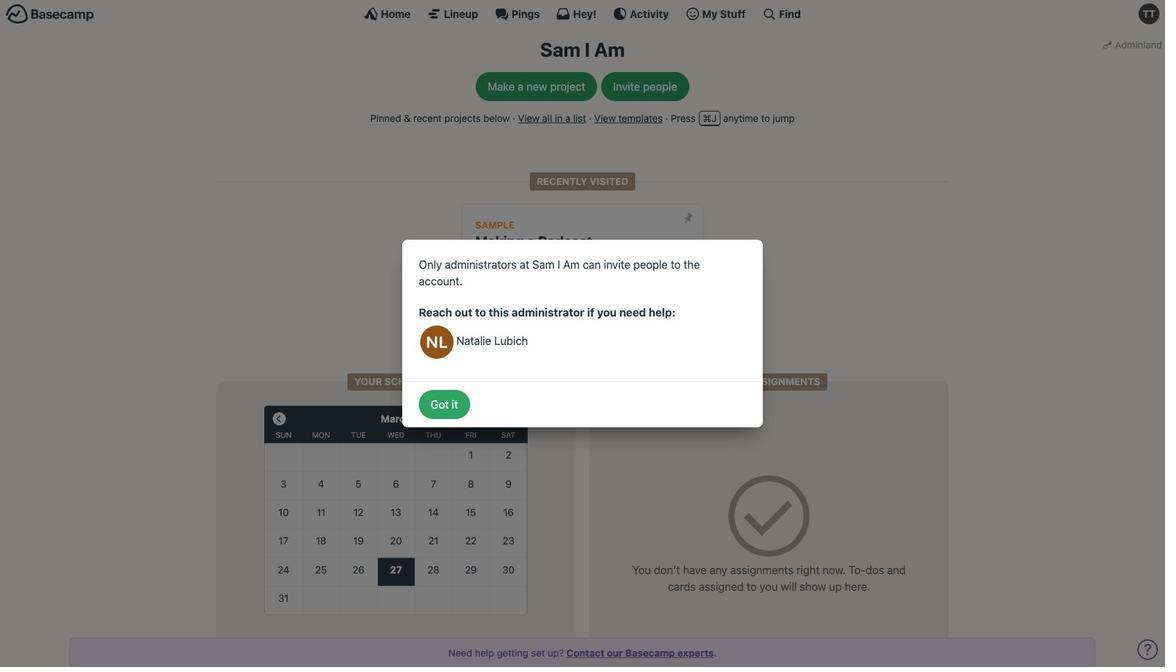 Task type: locate. For each thing, give the bounding box(es) containing it.
josh fiske image
[[529, 316, 546, 333]]

natalie lubich image
[[420, 326, 454, 359]]

main element
[[0, 0, 1165, 27]]

dialog
[[402, 240, 763, 428]]

switch accounts image
[[6, 3, 94, 25]]

annie bryan image
[[474, 316, 491, 333]]

nicole katz image
[[543, 316, 559, 333]]

keyboard shortcut: ⌘ + / image
[[763, 7, 776, 21]]

steve marsh image
[[556, 316, 573, 333]]

cheryl walters image
[[488, 316, 505, 333]]



Task type: vqa. For each thing, say whether or not it's contained in the screenshot.
Josh Fiske image
yes



Task type: describe. For each thing, give the bounding box(es) containing it.
terry turtle image
[[1139, 3, 1160, 24]]

jennifer young image
[[515, 316, 532, 333]]

jared davis image
[[502, 316, 518, 333]]

victor cooper image
[[570, 316, 587, 333]]



